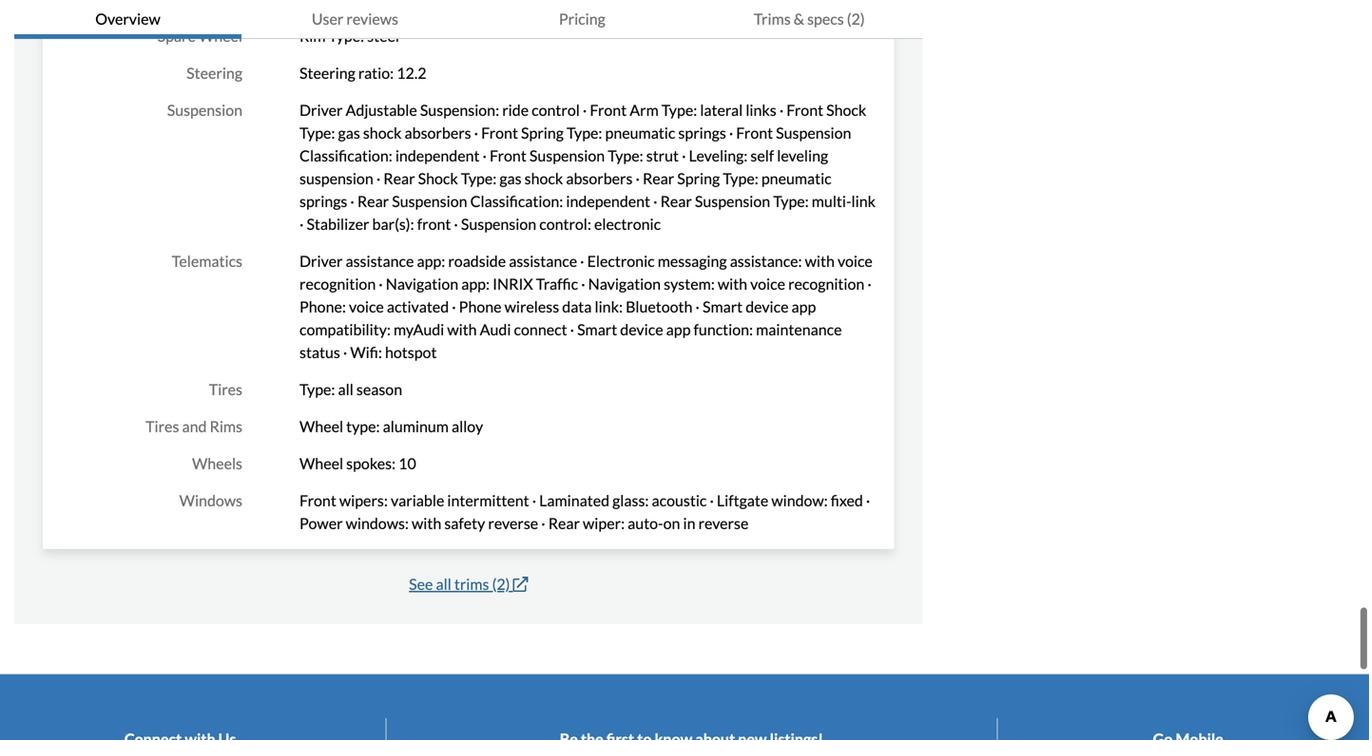 Task type: vqa. For each thing, say whether or not it's contained in the screenshot.
the middle 'voice'
yes



Task type: locate. For each thing, give the bounding box(es) containing it.
0 vertical spatial device
[[746, 298, 789, 316]]

0 vertical spatial gas
[[338, 124, 360, 142]]

tab list
[[14, 0, 923, 39]]

gas down adjustable
[[338, 124, 360, 142]]

gas
[[338, 124, 360, 142], [500, 169, 522, 188]]

smart down link:
[[577, 321, 617, 339]]

1 horizontal spatial tires
[[209, 380, 242, 399]]

trims
[[454, 575, 489, 594]]

1 steering from the left
[[187, 64, 242, 82]]

1 horizontal spatial shock
[[525, 169, 563, 188]]

navigation up activated
[[386, 275, 458, 293]]

rim type: steel
[[300, 27, 399, 45]]

0 horizontal spatial smart
[[577, 321, 617, 339]]

all
[[338, 380, 354, 399], [436, 575, 451, 594]]

0 horizontal spatial assistance
[[346, 252, 414, 271]]

shock
[[363, 124, 402, 142], [525, 169, 563, 188]]

0 vertical spatial shock
[[826, 101, 867, 119]]

assistance up traffic
[[509, 252, 577, 271]]

2 steering from the left
[[300, 64, 355, 82]]

1 horizontal spatial smart
[[703, 298, 743, 316]]

independent down suspension:
[[395, 147, 480, 165]]

0 horizontal spatial steering
[[187, 64, 242, 82]]

all for see
[[436, 575, 451, 594]]

1 reverse from the left
[[488, 515, 538, 533]]

1 vertical spatial spring
[[677, 169, 720, 188]]

voice up compatibility:
[[349, 298, 384, 316]]

front inside front wipers: variable intermittent · laminated glass: acoustic · liftgate window: fixed · power windows: with safety reverse · rear wiper: auto-on in reverse
[[300, 492, 336, 510]]

0 horizontal spatial device
[[620, 321, 663, 339]]

suspension:
[[420, 101, 499, 119]]

1 horizontal spatial steering
[[300, 64, 355, 82]]

1 horizontal spatial all
[[436, 575, 451, 594]]

pricing tab
[[469, 0, 696, 39]]

spring down control
[[521, 124, 564, 142]]

reverse
[[488, 515, 538, 533], [698, 515, 749, 533]]

user
[[312, 10, 344, 28]]

1 vertical spatial app
[[666, 321, 691, 339]]

external link image
[[513, 577, 528, 593]]

lateral
[[700, 101, 743, 119]]

all right see
[[436, 575, 451, 594]]

tires left and
[[146, 418, 179, 436]]

reverse down intermittent
[[488, 515, 538, 533]]

10
[[399, 455, 416, 473]]

windows:
[[346, 515, 409, 533]]

1 horizontal spatial shock
[[826, 101, 867, 119]]

0 horizontal spatial app
[[666, 321, 691, 339]]

1 vertical spatial gas
[[500, 169, 522, 188]]

1 horizontal spatial app
[[792, 298, 816, 316]]

independent
[[395, 147, 480, 165], [566, 192, 650, 211]]

0 vertical spatial voice
[[838, 252, 873, 271]]

0 vertical spatial (2)
[[847, 10, 865, 28]]

trims & specs (2) tab
[[696, 0, 923, 39]]

steering down rim
[[300, 64, 355, 82]]

strut
[[646, 147, 679, 165]]

(2) left the external link icon
[[492, 575, 510, 594]]

recognition
[[300, 275, 376, 293], [788, 275, 865, 293]]

on
[[663, 515, 680, 533]]

0 vertical spatial tires
[[209, 380, 242, 399]]

driver for driver adjustable suspension: ride control · front arm type: lateral links · front shock type: gas shock absorbers · front spring type: pneumatic springs · front suspension classification: independent · front suspension type: strut · leveling: self leveling suspension · rear shock type: gas shock absorbers · rear spring type: pneumatic springs · rear suspension classification: independent · rear suspension type: multi-link · stabilizer bar(s): front · suspension control: electronic
[[300, 101, 343, 119]]

1 horizontal spatial pneumatic
[[762, 169, 832, 188]]

0 vertical spatial all
[[338, 380, 354, 399]]

assistance
[[346, 252, 414, 271], [509, 252, 577, 271]]

wheel left type:
[[300, 418, 343, 436]]

1 horizontal spatial springs
[[678, 124, 726, 142]]

tires for tires and rims
[[146, 418, 179, 436]]

absorbers up electronic
[[566, 169, 633, 188]]

voice
[[838, 252, 873, 271], [750, 275, 785, 293], [349, 298, 384, 316]]

wheel left spokes:
[[300, 455, 343, 473]]

1 assistance from the left
[[346, 252, 414, 271]]

voice down link on the right of page
[[838, 252, 873, 271]]

pneumatic
[[605, 124, 675, 142], [762, 169, 832, 188]]

1 horizontal spatial (2)
[[847, 10, 865, 28]]

links
[[746, 101, 777, 119]]

absorbers down suspension:
[[405, 124, 471, 142]]

voice down assistance:
[[750, 275, 785, 293]]

assistance:
[[730, 252, 802, 271]]

phone
[[459, 298, 502, 316]]

self
[[751, 147, 774, 165]]

audi
[[480, 321, 511, 339]]

type: all season
[[300, 380, 402, 399]]

app down bluetooth on the top of the page
[[666, 321, 691, 339]]

1 horizontal spatial recognition
[[788, 275, 865, 293]]

0 horizontal spatial all
[[338, 380, 354, 399]]

bar(s):
[[372, 215, 414, 234]]

app:
[[417, 252, 445, 271], [461, 275, 490, 293]]

spring
[[521, 124, 564, 142], [677, 169, 720, 188]]

0 horizontal spatial springs
[[300, 192, 347, 211]]

(2) inside trims & specs (2) tab
[[847, 10, 865, 28]]

0 horizontal spatial recognition
[[300, 275, 376, 293]]

front
[[417, 215, 451, 234]]

wireless
[[505, 298, 559, 316]]

0 horizontal spatial tires
[[146, 418, 179, 436]]

0 vertical spatial app
[[792, 298, 816, 316]]

wheels
[[192, 455, 242, 473]]

steering for steering
[[187, 64, 242, 82]]

traffic
[[536, 275, 578, 293]]

0 horizontal spatial reverse
[[488, 515, 538, 533]]

shock up "control:"
[[525, 169, 563, 188]]

1 vertical spatial shock
[[525, 169, 563, 188]]

2 driver from the top
[[300, 252, 343, 271]]

1 vertical spatial device
[[620, 321, 663, 339]]

1 vertical spatial springs
[[300, 192, 347, 211]]

electronic
[[587, 252, 655, 271]]

tires for tires
[[209, 380, 242, 399]]

with inside front wipers: variable intermittent · laminated glass: acoustic · liftgate window: fixed · power windows: with safety reverse · rear wiper: auto-on in reverse
[[412, 515, 441, 533]]

pneumatic down leveling on the top right of the page
[[762, 169, 832, 188]]

1 vertical spatial wheel
[[300, 418, 343, 436]]

0 horizontal spatial independent
[[395, 147, 480, 165]]

device up maintenance
[[746, 298, 789, 316]]

0 vertical spatial pneumatic
[[605, 124, 675, 142]]

driver
[[300, 101, 343, 119], [300, 252, 343, 271]]

tires
[[209, 380, 242, 399], [146, 418, 179, 436]]

device down bluetooth on the top of the page
[[620, 321, 663, 339]]

control
[[532, 101, 580, 119]]

ratio:
[[358, 64, 394, 82]]

driver down steering ratio: 12.2
[[300, 101, 343, 119]]

compatibility:
[[300, 321, 391, 339]]

0 horizontal spatial classification:
[[300, 147, 392, 165]]

driver down the stabilizer
[[300, 252, 343, 271]]

1 horizontal spatial independent
[[566, 192, 650, 211]]

0 vertical spatial wheel
[[199, 27, 242, 45]]

2 assistance from the left
[[509, 252, 577, 271]]

2 vertical spatial wheel
[[300, 455, 343, 473]]

shock down adjustable
[[363, 124, 402, 142]]

0 vertical spatial smart
[[703, 298, 743, 316]]

with down variable at bottom left
[[412, 515, 441, 533]]

0 horizontal spatial spring
[[521, 124, 564, 142]]

navigation
[[386, 275, 458, 293], [588, 275, 661, 293]]

classification: up the suspension
[[300, 147, 392, 165]]

springs up leveling:
[[678, 124, 726, 142]]

steering down the spare wheel
[[187, 64, 242, 82]]

1 horizontal spatial assistance
[[509, 252, 577, 271]]

see all trims (2)
[[409, 575, 510, 594]]

spring down leveling:
[[677, 169, 720, 188]]

1 driver from the top
[[300, 101, 343, 119]]

recognition up phone: at the left of page
[[300, 275, 376, 293]]

app up maintenance
[[792, 298, 816, 316]]

wipers:
[[339, 492, 388, 510]]

1 horizontal spatial absorbers
[[566, 169, 633, 188]]

app
[[792, 298, 816, 316], [666, 321, 691, 339]]

0 vertical spatial driver
[[300, 101, 343, 119]]

navigation down electronic
[[588, 275, 661, 293]]

fixed
[[831, 492, 863, 510]]

device
[[746, 298, 789, 316], [620, 321, 663, 339]]

leveling:
[[689, 147, 748, 165]]

in
[[683, 515, 696, 533]]

1 horizontal spatial reverse
[[698, 515, 749, 533]]

(2)
[[847, 10, 865, 28], [492, 575, 510, 594]]

shock up leveling on the top right of the page
[[826, 101, 867, 119]]

suspension
[[167, 101, 242, 119], [776, 124, 851, 142], [530, 147, 605, 165], [392, 192, 467, 211], [695, 192, 770, 211], [461, 215, 536, 234]]

smart up function: at the right top
[[703, 298, 743, 316]]

suspension up leveling on the top right of the page
[[776, 124, 851, 142]]

2 recognition from the left
[[788, 275, 865, 293]]

wheel right spare
[[199, 27, 242, 45]]

1 vertical spatial shock
[[418, 169, 458, 188]]

classification: up "control:"
[[470, 192, 563, 211]]

see
[[409, 575, 433, 594]]

(2) right specs in the right of the page
[[847, 10, 865, 28]]

1 vertical spatial (2)
[[492, 575, 510, 594]]

steering
[[187, 64, 242, 82], [300, 64, 355, 82]]

springs
[[678, 124, 726, 142], [300, 192, 347, 211]]

type:
[[329, 27, 364, 45], [662, 101, 697, 119], [300, 124, 335, 142], [567, 124, 602, 142], [608, 147, 643, 165], [461, 169, 497, 188], [723, 169, 759, 188], [773, 192, 809, 211], [300, 380, 335, 399]]

0 horizontal spatial navigation
[[386, 275, 458, 293]]

suspension down leveling:
[[695, 192, 770, 211]]

0 horizontal spatial absorbers
[[405, 124, 471, 142]]

reverse down liftgate
[[698, 515, 749, 533]]

1 horizontal spatial classification:
[[470, 192, 563, 211]]

0 horizontal spatial (2)
[[492, 575, 510, 594]]

telematics
[[172, 252, 242, 271]]

independent up electronic
[[566, 192, 650, 211]]

0 horizontal spatial shock
[[418, 169, 458, 188]]

0 horizontal spatial app:
[[417, 252, 445, 271]]

shock up front
[[418, 169, 458, 188]]

hotspot
[[385, 343, 437, 362]]

windows
[[179, 492, 242, 510]]

springs down the suspension
[[300, 192, 347, 211]]

maintenance
[[756, 321, 842, 339]]

app: down the roadside
[[461, 275, 490, 293]]

0 vertical spatial classification:
[[300, 147, 392, 165]]

0 horizontal spatial shock
[[363, 124, 402, 142]]

assistance down bar(s):
[[346, 252, 414, 271]]

all for type:
[[338, 380, 354, 399]]

suspension up the roadside
[[461, 215, 536, 234]]

1 horizontal spatial spring
[[677, 169, 720, 188]]

driver inside driver adjustable suspension: ride control · front arm type: lateral links · front shock type: gas shock absorbers · front spring type: pneumatic springs · front suspension classification: independent · front suspension type: strut · leveling: self leveling suspension · rear shock type: gas shock absorbers · rear spring type: pneumatic springs · rear suspension classification: independent · rear suspension type: multi-link · stabilizer bar(s): front · suspension control: electronic
[[300, 101, 343, 119]]

recognition up maintenance
[[788, 275, 865, 293]]

acoustic
[[652, 492, 707, 510]]

gas down ride
[[500, 169, 522, 188]]

2 horizontal spatial voice
[[838, 252, 873, 271]]

tires and rims
[[146, 418, 242, 436]]

1 vertical spatial voice
[[750, 275, 785, 293]]

0 horizontal spatial gas
[[338, 124, 360, 142]]

1 horizontal spatial navigation
[[588, 275, 661, 293]]

1 vertical spatial all
[[436, 575, 451, 594]]

app: down front
[[417, 252, 445, 271]]

1 vertical spatial driver
[[300, 252, 343, 271]]

driver for driver assistance app: roadside assistance · electronic messaging assistance: with voice recognition · navigation app: inrix traffic · navigation system: with voice recognition · phone: voice activated · phone wireless data link: bluetooth · smart device app compatibility: myaudi with audi connect · smart device app function: maintenance status · wifi: hotspot
[[300, 252, 343, 271]]

0 horizontal spatial voice
[[349, 298, 384, 316]]

driver inside driver assistance app: roadside assistance · electronic messaging assistance: with voice recognition · navigation app: inrix traffic · navigation system: with voice recognition · phone: voice activated · phone wireless data link: bluetooth · smart device app compatibility: myaudi with audi connect · smart device app function: maintenance status · wifi: hotspot
[[300, 252, 343, 271]]

tires up rims
[[209, 380, 242, 399]]

status
[[300, 343, 340, 362]]

1 vertical spatial tires
[[146, 418, 179, 436]]

specs
[[807, 10, 844, 28]]

wheel for wheels
[[300, 455, 343, 473]]

1 horizontal spatial app:
[[461, 275, 490, 293]]

0 vertical spatial springs
[[678, 124, 726, 142]]

·
[[583, 101, 587, 119], [780, 101, 784, 119], [474, 124, 478, 142], [729, 124, 733, 142], [483, 147, 487, 165], [682, 147, 686, 165], [376, 169, 381, 188], [636, 169, 640, 188], [350, 192, 354, 211], [653, 192, 658, 211], [300, 215, 304, 234], [454, 215, 458, 234], [580, 252, 584, 271], [379, 275, 383, 293], [581, 275, 585, 293], [868, 275, 872, 293], [452, 298, 456, 316], [696, 298, 700, 316], [570, 321, 574, 339], [343, 343, 347, 362], [532, 492, 536, 510], [710, 492, 714, 510], [866, 492, 870, 510], [541, 515, 545, 533]]

all left the season
[[338, 380, 354, 399]]

suspension up front
[[392, 192, 467, 211]]

front
[[590, 101, 627, 119], [787, 101, 824, 119], [481, 124, 518, 142], [736, 124, 773, 142], [490, 147, 527, 165], [300, 492, 336, 510]]

safety
[[444, 515, 485, 533]]

pneumatic down arm
[[605, 124, 675, 142]]



Task type: describe. For each thing, give the bounding box(es) containing it.
wiper:
[[583, 515, 625, 533]]

intermittent
[[447, 492, 529, 510]]

data
[[562, 298, 592, 316]]

spokes:
[[346, 455, 396, 473]]

steering ratio: 12.2
[[300, 64, 426, 82]]

alloy
[[452, 418, 483, 436]]

auto-
[[628, 515, 663, 533]]

phone:
[[300, 298, 346, 316]]

myaudi
[[394, 321, 444, 339]]

front wipers: variable intermittent · laminated glass: acoustic · liftgate window: fixed · power windows: with safety reverse · rear wiper: auto-on in reverse
[[300, 492, 870, 533]]

(2) for trims & specs (2)
[[847, 10, 865, 28]]

steel
[[367, 27, 399, 45]]

adjustable
[[346, 101, 417, 119]]

multi-
[[812, 192, 852, 211]]

0 vertical spatial independent
[[395, 147, 480, 165]]

driver assistance app: roadside assistance · electronic messaging assistance: with voice recognition · navigation app: inrix traffic · navigation system: with voice recognition · phone: voice activated · phone wireless data link: bluetooth · smart device app compatibility: myaudi with audi connect · smart device app function: maintenance status · wifi: hotspot
[[300, 252, 873, 362]]

suspension down control
[[530, 147, 605, 165]]

2 navigation from the left
[[588, 275, 661, 293]]

spare
[[157, 27, 196, 45]]

arm
[[630, 101, 659, 119]]

(2) for see all trims (2)
[[492, 575, 510, 594]]

with down the phone
[[447, 321, 477, 339]]

with down assistance:
[[718, 275, 747, 293]]

type:
[[346, 418, 380, 436]]

steering for steering ratio: 12.2
[[300, 64, 355, 82]]

0 vertical spatial app:
[[417, 252, 445, 271]]

0 vertical spatial shock
[[363, 124, 402, 142]]

variable
[[391, 492, 444, 510]]

1 vertical spatial app:
[[461, 275, 490, 293]]

&
[[794, 10, 804, 28]]

wifi:
[[350, 343, 382, 362]]

overview
[[95, 10, 160, 28]]

1 horizontal spatial gas
[[500, 169, 522, 188]]

link
[[852, 192, 876, 211]]

link:
[[595, 298, 623, 316]]

liftgate
[[717, 492, 769, 510]]

inrix
[[493, 275, 533, 293]]

connect
[[514, 321, 567, 339]]

electronic
[[594, 215, 661, 234]]

roadside
[[448, 252, 506, 271]]

0 vertical spatial absorbers
[[405, 124, 471, 142]]

laminated
[[539, 492, 610, 510]]

stabilizer
[[307, 215, 369, 234]]

aluminum
[[383, 418, 449, 436]]

rear inside front wipers: variable intermittent · laminated glass: acoustic · liftgate window: fixed · power windows: with safety reverse · rear wiper: auto-on in reverse
[[548, 515, 580, 533]]

user reviews tab
[[241, 0, 469, 39]]

2 reverse from the left
[[698, 515, 749, 533]]

driver adjustable suspension: ride control · front arm type: lateral links · front shock type: gas shock absorbers · front spring type: pneumatic springs · front suspension classification: independent · front suspension type: strut · leveling: self leveling suspension · rear shock type: gas shock absorbers · rear spring type: pneumatic springs · rear suspension classification: independent · rear suspension type: multi-link · stabilizer bar(s): front · suspension control: electronic
[[300, 101, 876, 234]]

1 navigation from the left
[[386, 275, 458, 293]]

spare wheel
[[157, 27, 242, 45]]

12.2
[[397, 64, 426, 82]]

function:
[[694, 321, 753, 339]]

see all trims (2) link
[[409, 575, 528, 594]]

1 vertical spatial independent
[[566, 192, 650, 211]]

reviews
[[347, 10, 398, 28]]

overview tab
[[14, 0, 241, 39]]

2 vertical spatial voice
[[349, 298, 384, 316]]

system:
[[664, 275, 715, 293]]

window:
[[771, 492, 828, 510]]

power
[[300, 515, 343, 533]]

season
[[357, 380, 402, 399]]

glass:
[[612, 492, 649, 510]]

user reviews
[[312, 10, 398, 28]]

messaging
[[658, 252, 727, 271]]

rims
[[210, 418, 242, 436]]

pricing
[[559, 10, 606, 28]]

rim
[[300, 27, 326, 45]]

with right assistance:
[[805, 252, 835, 271]]

and
[[182, 418, 207, 436]]

control:
[[539, 215, 591, 234]]

1 recognition from the left
[[300, 275, 376, 293]]

trims & specs (2)
[[754, 10, 865, 28]]

bluetooth
[[626, 298, 693, 316]]

activated
[[387, 298, 449, 316]]

1 horizontal spatial device
[[746, 298, 789, 316]]

1 vertical spatial smart
[[577, 321, 617, 339]]

wheel type: aluminum alloy
[[300, 418, 483, 436]]

leveling
[[777, 147, 828, 165]]

1 vertical spatial classification:
[[470, 192, 563, 211]]

wheel spokes: 10
[[300, 455, 416, 473]]

suspension down the spare wheel
[[167, 101, 242, 119]]

tab list containing overview
[[14, 0, 923, 39]]

1 vertical spatial absorbers
[[566, 169, 633, 188]]

1 vertical spatial pneumatic
[[762, 169, 832, 188]]

trims
[[754, 10, 791, 28]]

suspension
[[300, 169, 373, 188]]

ride
[[502, 101, 529, 119]]

1 horizontal spatial voice
[[750, 275, 785, 293]]

0 horizontal spatial pneumatic
[[605, 124, 675, 142]]

wheel for tires and rims
[[300, 418, 343, 436]]

0 vertical spatial spring
[[521, 124, 564, 142]]



